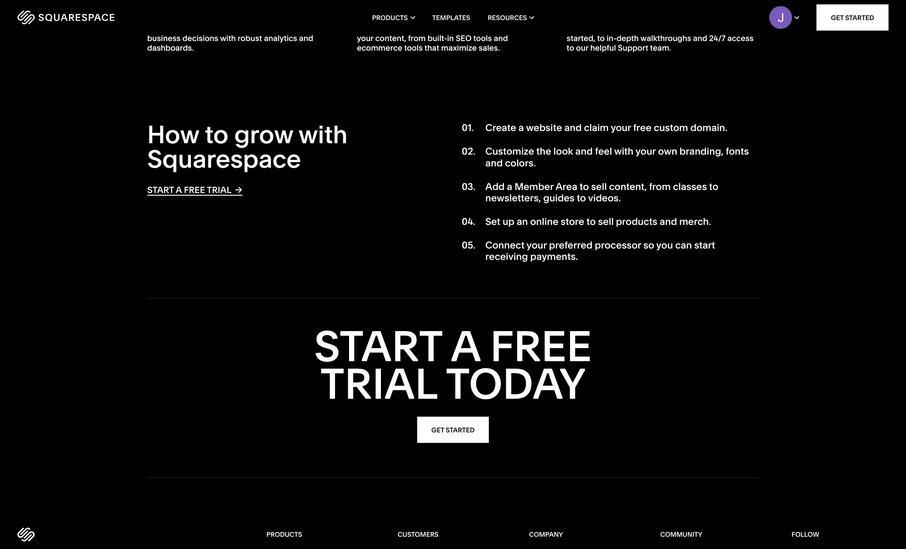 Task type: describe. For each thing, give the bounding box(es) containing it.
a for add a member area to sell content, from classes to newsletters, guides to videos.
[[507, 181, 513, 193]]

you inside 'connect your preferred processor so you can start receiving payments.'
[[657, 239, 673, 251]]

claim
[[584, 122, 609, 134]]

with inside how to grow with squarespace
[[299, 120, 348, 150]]

1 horizontal spatial get
[[831, 13, 844, 22]]

follow
[[792, 531, 820, 539]]

our
[[576, 43, 589, 53]]

maximize
[[441, 43, 477, 53]]

can inside 'connect your preferred processor so you can start receiving payments.'
[[676, 239, 692, 251]]

audience
[[212, 24, 246, 34]]

take
[[371, 24, 387, 34]]

online
[[530, 216, 559, 228]]

1 horizontal spatial started
[[846, 13, 875, 22]]

2 squarespace logo link from the top
[[17, 526, 266, 544]]

built-in optimizations we take care of the logistics so you can focus on your content, from built-in seo tools and ecommerce tools that maximize sales.
[[357, 7, 538, 53]]

and left the merch.
[[660, 216, 677, 228]]

started,
[[567, 33, 596, 43]]

videos.
[[588, 192, 621, 204]]

an
[[517, 216, 528, 228]]

care
[[389, 24, 406, 34]]

how
[[147, 120, 199, 150]]

resources
[[488, 13, 527, 22]]

walkthroughs
[[641, 33, 692, 43]]

member
[[515, 181, 554, 193]]

checklists
[[658, 24, 696, 34]]

robust
[[238, 33, 262, 43]]

and right analytics
[[299, 33, 313, 43]]

start for start a free trial →
[[147, 185, 174, 196]]

to left in-
[[597, 33, 605, 43]]

team.
[[650, 43, 671, 53]]

1 vertical spatial products
[[266, 531, 302, 539]]

to right store
[[587, 216, 596, 228]]

start a free trial →
[[147, 185, 242, 196]]

1 vertical spatial started
[[446, 426, 475, 434]]

merch.
[[680, 216, 711, 228]]

with inside understand your audience and make better business decisions with robust analytics and dashboards.
[[220, 33, 236, 43]]

how to grow with squarespace
[[147, 120, 348, 174]]

depth
[[617, 33, 639, 43]]

colors.
[[505, 157, 536, 169]]

make
[[264, 24, 285, 34]]

that
[[425, 43, 439, 53]]

custom
[[654, 122, 688, 134]]

preferred
[[549, 239, 593, 251]]

to right classes
[[710, 181, 719, 193]]

fonts
[[726, 146, 749, 157]]

ecommerce
[[357, 43, 403, 53]]

set
[[486, 216, 501, 228]]

1 squarespace logo image from the top
[[17, 10, 115, 24]]

products button
[[372, 0, 415, 35]]

to right area
[[580, 181, 589, 193]]

your inside the built-in optimizations we take care of the logistics so you can focus on your content, from built-in seo tools and ecommerce tools that maximize sales.
[[357, 33, 374, 43]]

classes
[[673, 181, 707, 193]]

focus
[[506, 24, 526, 34]]

0 vertical spatial get started link
[[817, 4, 889, 31]]

start a free
[[314, 321, 592, 372]]

and left make
[[248, 24, 263, 34]]

1 vertical spatial get started
[[432, 426, 475, 434]]

so inside 'connect your preferred processor so you can start receiving payments.'
[[644, 239, 655, 251]]

payments.
[[530, 251, 578, 263]]

area
[[556, 181, 578, 193]]

0 horizontal spatial tools
[[404, 43, 423, 53]]

2 squarespace logo image from the top
[[17, 528, 35, 542]]

on
[[528, 24, 538, 34]]

your right claim
[[611, 122, 631, 134]]

website
[[526, 122, 562, 134]]

store
[[561, 216, 585, 228]]

with inside the customize the look and feel with your own branding, fonts and colors.
[[614, 146, 634, 157]]

dashboards.
[[147, 43, 194, 53]]

0 vertical spatial free
[[634, 122, 652, 134]]

receiving
[[486, 251, 528, 263]]

business
[[147, 33, 181, 43]]

add a member area to sell content, from classes to newsletters, guides to videos.
[[486, 181, 719, 204]]

newsletters,
[[486, 192, 541, 204]]

connect
[[486, 239, 525, 251]]

customize the look and feel with your own branding, fonts and colors.
[[486, 146, 749, 169]]

guides
[[544, 192, 575, 204]]

we're here to help, from checklists to get you started, to in-depth walkthroughs and 24/7 access to our helpful support team.
[[567, 24, 754, 53]]

up
[[503, 216, 515, 228]]

to left get
[[698, 24, 705, 34]]

connect your preferred processor so you can start receiving payments.
[[486, 239, 715, 263]]

you inside the built-in optimizations we take care of the logistics so you can focus on your content, from built-in seo tools and ecommerce tools that maximize sales.
[[474, 24, 488, 34]]

understand
[[147, 24, 192, 34]]

1 horizontal spatial tools
[[474, 33, 492, 43]]

community
[[661, 531, 703, 539]]

free for start a free
[[490, 321, 592, 372]]

content, inside add a member area to sell content, from classes to newsletters, guides to videos.
[[609, 181, 647, 193]]

to inside how to grow with squarespace
[[205, 120, 229, 150]]

0 vertical spatial in
[[388, 7, 398, 21]]

understand your audience and make better business decisions with robust analytics and dashboards.
[[147, 24, 313, 53]]

and left feel
[[576, 146, 593, 157]]

of
[[407, 24, 415, 34]]

decisions
[[182, 33, 218, 43]]

start
[[695, 239, 715, 251]]

24/7
[[709, 33, 726, 43]]

to right "guides" in the right of the page
[[577, 192, 586, 204]]

support
[[618, 43, 649, 53]]

from inside the built-in optimizations we take care of the logistics so you can focus on your content, from built-in seo tools and ecommerce tools that maximize sales.
[[408, 33, 426, 43]]

helpful
[[591, 43, 616, 53]]

better
[[287, 24, 310, 34]]

built-
[[357, 7, 388, 21]]

optimizations
[[401, 7, 480, 21]]

1 vertical spatial get started link
[[417, 417, 489, 443]]

start for start a free
[[314, 321, 442, 372]]

so inside the built-in optimizations we take care of the logistics so you can focus on your content, from built-in seo tools and ecommerce tools that maximize sales.
[[464, 24, 473, 34]]



Task type: vqa. For each thing, say whether or not it's contained in the screenshot.
and
yes



Task type: locate. For each thing, give the bounding box(es) containing it.
0 vertical spatial can
[[490, 24, 504, 34]]

create
[[486, 122, 516, 134]]

0 vertical spatial trial
[[207, 185, 231, 196]]

0 vertical spatial products
[[372, 13, 408, 22]]

own
[[658, 146, 678, 157]]

free inside the start a free trial →
[[184, 185, 205, 196]]

content, left of
[[375, 33, 406, 43]]

0 vertical spatial started
[[846, 13, 875, 22]]

company
[[529, 531, 563, 539]]

access
[[728, 33, 754, 43]]

seo
[[456, 33, 472, 43]]

products
[[372, 13, 408, 22], [266, 531, 302, 539]]

your
[[193, 24, 210, 34], [357, 33, 374, 43], [611, 122, 631, 134], [636, 146, 656, 157], [527, 239, 547, 251]]

customize
[[486, 146, 534, 157]]

content, inside the built-in optimizations we take care of the logistics so you can focus on your content, from built-in seo tools and ecommerce tools that maximize sales.
[[375, 33, 406, 43]]

0 horizontal spatial content,
[[375, 33, 406, 43]]

the
[[417, 24, 429, 34], [537, 146, 552, 157]]

a
[[519, 122, 524, 134], [507, 181, 513, 193], [176, 185, 182, 196], [451, 321, 481, 372]]

resources button
[[488, 0, 534, 35]]

from inside add a member area to sell content, from classes to newsletters, guides to videos.
[[649, 181, 671, 193]]

1 vertical spatial in
[[447, 33, 454, 43]]

products inside button
[[372, 13, 408, 22]]

can down the resources
[[490, 24, 504, 34]]

a for start a free
[[451, 321, 481, 372]]

start inside the start a free trial →
[[147, 185, 174, 196]]

0 vertical spatial squarespace logo link
[[17, 10, 192, 24]]

1 vertical spatial can
[[676, 239, 692, 251]]

0 vertical spatial content,
[[375, 33, 406, 43]]

can left start
[[676, 239, 692, 251]]

trial
[[207, 185, 231, 196], [320, 358, 437, 410]]

tools
[[474, 33, 492, 43], [404, 43, 423, 53]]

you down products
[[657, 239, 673, 251]]

1 vertical spatial squarespace logo link
[[17, 526, 266, 544]]

0 horizontal spatial start
[[147, 185, 174, 196]]

sell inside add a member area to sell content, from classes to newsletters, guides to videos.
[[591, 181, 607, 193]]

1 horizontal spatial trial
[[320, 358, 437, 410]]

so down products
[[644, 239, 655, 251]]

domain.
[[691, 122, 728, 134]]

1 horizontal spatial get started
[[831, 13, 875, 22]]

to right how
[[205, 120, 229, 150]]

sell
[[591, 181, 607, 193], [598, 216, 614, 228]]

1 horizontal spatial get started link
[[817, 4, 889, 31]]

and down the resources
[[494, 33, 508, 43]]

the inside the built-in optimizations we take care of the logistics so you can focus on your content, from built-in seo tools and ecommerce tools that maximize sales.
[[417, 24, 429, 34]]

your down the "built-"
[[357, 33, 374, 43]]

0 horizontal spatial get started
[[432, 426, 475, 434]]

0 horizontal spatial get started link
[[417, 417, 489, 443]]

your inside 'connect your preferred processor so you can start receiving payments.'
[[527, 239, 547, 251]]

so
[[464, 24, 473, 34], [644, 239, 655, 251]]

and up add
[[486, 157, 503, 169]]

set up an online store to sell products and merch.
[[486, 216, 711, 228]]

your inside understand your audience and make better business decisions with robust analytics and dashboards.
[[193, 24, 210, 34]]

get started link
[[817, 4, 889, 31], [417, 417, 489, 443]]

in left seo on the top right of page
[[447, 33, 454, 43]]

you inside we're here to help, from checklists to get you started, to in-depth walkthroughs and 24/7 access to our helpful support team.
[[721, 24, 735, 34]]

started
[[846, 13, 875, 22], [446, 426, 475, 434]]

analytics
[[264, 33, 297, 43]]

from left built-
[[408, 33, 426, 43]]

processor
[[595, 239, 641, 251]]

and
[[248, 24, 263, 34], [299, 33, 313, 43], [494, 33, 508, 43], [693, 33, 708, 43], [565, 122, 582, 134], [576, 146, 593, 157], [486, 157, 503, 169], [660, 216, 677, 228]]

squarespace logo image
[[17, 10, 115, 24], [17, 528, 35, 542]]

a inside the start a free trial →
[[176, 185, 182, 196]]

templates link
[[433, 0, 470, 35]]

tools left that
[[404, 43, 423, 53]]

the left look
[[537, 146, 552, 157]]

1 vertical spatial sell
[[598, 216, 614, 228]]

1 vertical spatial content,
[[609, 181, 647, 193]]

your inside the customize the look and feel with your own branding, fonts and colors.
[[636, 146, 656, 157]]

1 horizontal spatial content,
[[609, 181, 647, 193]]

0 horizontal spatial trial
[[207, 185, 231, 196]]

customers
[[398, 531, 439, 539]]

0 vertical spatial get started
[[831, 13, 875, 22]]

from inside we're here to help, from checklists to get you started, to in-depth walkthroughs and 24/7 access to our helpful support team.
[[639, 24, 657, 34]]

1 vertical spatial squarespace logo image
[[17, 528, 35, 542]]

templates
[[433, 13, 470, 22]]

1 horizontal spatial with
[[299, 120, 348, 150]]

from left classes
[[649, 181, 671, 193]]

can
[[490, 24, 504, 34], [676, 239, 692, 251]]

0 horizontal spatial you
[[474, 24, 488, 34]]

1 vertical spatial trial
[[320, 358, 437, 410]]

help,
[[619, 24, 637, 34]]

1 horizontal spatial in
[[447, 33, 454, 43]]

tools right seo on the top right of page
[[474, 33, 492, 43]]

→
[[235, 185, 242, 195]]

1 vertical spatial start
[[314, 321, 442, 372]]

and left 24/7
[[693, 33, 708, 43]]

trial inside the start a free trial →
[[207, 185, 231, 196]]

with
[[220, 33, 236, 43], [299, 120, 348, 150], [614, 146, 634, 157]]

your down online
[[527, 239, 547, 251]]

1 vertical spatial get
[[432, 426, 444, 434]]

0 vertical spatial squarespace logo image
[[17, 10, 115, 24]]

0 horizontal spatial can
[[490, 24, 504, 34]]

and left claim
[[565, 122, 582, 134]]

1 horizontal spatial free
[[490, 321, 592, 372]]

0 vertical spatial the
[[417, 24, 429, 34]]

logistics
[[431, 24, 462, 34]]

create a website and claim your free custom domain.
[[486, 122, 728, 134]]

a inside add a member area to sell content, from classes to newsletters, guides to videos.
[[507, 181, 513, 193]]

2 horizontal spatial free
[[634, 122, 652, 134]]

0 horizontal spatial so
[[464, 24, 473, 34]]

and inside we're here to help, from checklists to get you started, to in-depth walkthroughs and 24/7 access to our helpful support team.
[[693, 33, 708, 43]]

your left own on the top of page
[[636, 146, 656, 157]]

built-
[[428, 33, 447, 43]]

a for create a website and claim your free custom domain.
[[519, 122, 524, 134]]

0 horizontal spatial get
[[432, 426, 444, 434]]

1 horizontal spatial the
[[537, 146, 552, 157]]

in-
[[607, 33, 617, 43]]

content,
[[375, 33, 406, 43], [609, 181, 647, 193]]

1 vertical spatial the
[[537, 146, 552, 157]]

trial today
[[320, 358, 586, 410]]

sell down videos. at the right
[[598, 216, 614, 228]]

the right of
[[417, 24, 429, 34]]

1 vertical spatial so
[[644, 239, 655, 251]]

the inside the customize the look and feel with your own branding, fonts and colors.
[[537, 146, 552, 157]]

today
[[446, 358, 586, 410]]

feel
[[595, 146, 612, 157]]

to right here
[[609, 24, 617, 34]]

sell right area
[[591, 181, 607, 193]]

squarespace
[[147, 144, 301, 174]]

2 horizontal spatial you
[[721, 24, 735, 34]]

2 horizontal spatial with
[[614, 146, 634, 157]]

from right help,
[[639, 24, 657, 34]]

you right get
[[721, 24, 735, 34]]

0 vertical spatial start
[[147, 185, 174, 196]]

here
[[590, 24, 607, 34]]

we're
[[567, 24, 588, 34]]

get started
[[831, 13, 875, 22], [432, 426, 475, 434]]

a for start a free trial →
[[176, 185, 182, 196]]

1 horizontal spatial start
[[314, 321, 442, 372]]

2 vertical spatial free
[[490, 321, 592, 372]]

0 vertical spatial so
[[464, 24, 473, 34]]

products
[[616, 216, 658, 228]]

sales.
[[479, 43, 500, 53]]

free for start a free trial →
[[184, 185, 205, 196]]

to left our
[[567, 43, 574, 53]]

content, down the customize the look and feel with your own branding, fonts and colors.
[[609, 181, 647, 193]]

and inside the built-in optimizations we take care of the logistics so you can focus on your content, from built-in seo tools and ecommerce tools that maximize sales.
[[494, 33, 508, 43]]

you
[[474, 24, 488, 34], [721, 24, 735, 34], [657, 239, 673, 251]]

0 horizontal spatial free
[[184, 185, 205, 196]]

add
[[486, 181, 505, 193]]

grow
[[234, 120, 293, 150]]

1 squarespace logo link from the top
[[17, 10, 192, 24]]

look
[[554, 146, 573, 157]]

0 vertical spatial get
[[831, 13, 844, 22]]

you right seo on the top right of page
[[474, 24, 488, 34]]

branding,
[[680, 146, 724, 157]]

1 horizontal spatial can
[[676, 239, 692, 251]]

your left audience
[[193, 24, 210, 34]]

0 horizontal spatial the
[[417, 24, 429, 34]]

0 horizontal spatial in
[[388, 7, 398, 21]]

1 horizontal spatial you
[[657, 239, 673, 251]]

0 horizontal spatial products
[[266, 531, 302, 539]]

free
[[634, 122, 652, 134], [184, 185, 205, 196], [490, 321, 592, 372]]

we
[[357, 24, 369, 34]]

get
[[831, 13, 844, 22], [432, 426, 444, 434]]

in up care
[[388, 7, 398, 21]]

0 vertical spatial sell
[[591, 181, 607, 193]]

1 vertical spatial free
[[184, 185, 205, 196]]

1 horizontal spatial so
[[644, 239, 655, 251]]

can inside the built-in optimizations we take care of the logistics so you can focus on your content, from built-in seo tools and ecommerce tools that maximize sales.
[[490, 24, 504, 34]]

so down templates
[[464, 24, 473, 34]]

1 horizontal spatial products
[[372, 13, 408, 22]]

0 horizontal spatial started
[[446, 426, 475, 434]]

0 horizontal spatial with
[[220, 33, 236, 43]]

get
[[707, 24, 720, 34]]



